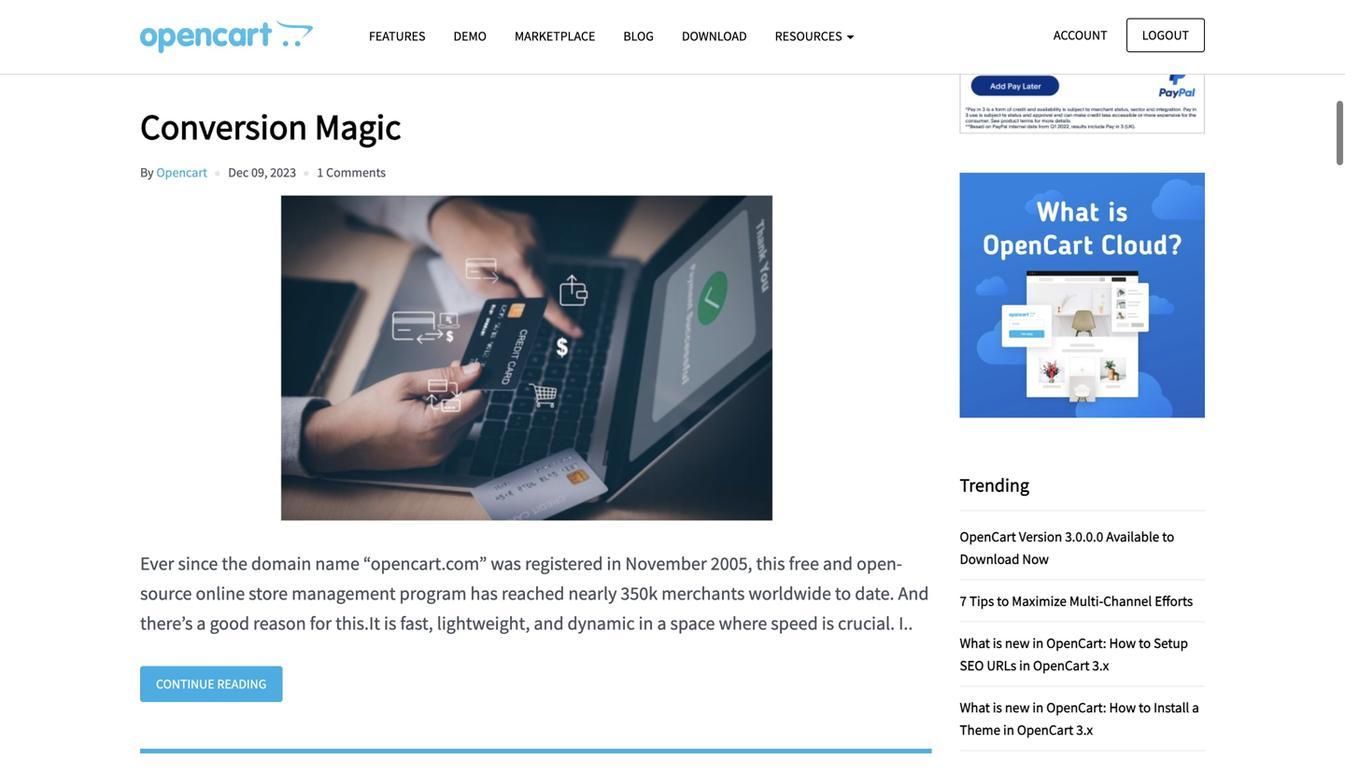 Task type: describe. For each thing, give the bounding box(es) containing it.
continue
[[156, 676, 215, 693]]

1
[[317, 164, 324, 181]]

install
[[1154, 699, 1190, 716]]

download inside opencart version 3.0.0.0 available to download now
[[960, 550, 1020, 568]]

reason
[[253, 612, 306, 635]]

good
[[210, 612, 250, 635]]

since
[[178, 552, 218, 575]]

7 tips to maximize multi-channel efforts
[[960, 592, 1193, 610]]

dynamic
[[568, 612, 635, 635]]

reading
[[217, 676, 267, 693]]

i..
[[899, 612, 913, 635]]

program
[[400, 582, 467, 605]]

this
[[756, 552, 785, 575]]

what is new in opencart: how to install a theme in opencart 3.x
[[960, 699, 1200, 739]]

to inside what is new in opencart: how to install a theme in opencart 3.x
[[1139, 699, 1151, 716]]

continue reading
[[156, 676, 267, 693]]

opencart link
[[156, 164, 207, 181]]

0 horizontal spatial a
[[197, 612, 206, 635]]

worldwide
[[749, 582, 832, 605]]

merchants
[[662, 582, 745, 605]]

marketplace
[[515, 28, 596, 44]]

opencart: for theme
[[1047, 699, 1107, 716]]

free
[[789, 552, 819, 575]]

"opencart.com"
[[363, 552, 487, 575]]

a inside what is new in opencart: how to install a theme in opencart 3.x
[[1192, 699, 1200, 716]]

3.x for install
[[1077, 721, 1093, 739]]

is inside what is new in opencart: how to setup seo urls in opencart 3.x
[[993, 634, 1002, 652]]

is left fast,
[[384, 612, 396, 635]]

magic
[[315, 104, 401, 149]]

how for setup
[[1110, 634, 1136, 652]]

3.x for setup
[[1093, 657, 1109, 674]]

opencart - blog image
[[140, 20, 313, 53]]

registered
[[525, 552, 603, 575]]

opencart version 3.0.0.0 available to download now link
[[960, 528, 1175, 568]]

there's
[[140, 612, 193, 635]]

where
[[719, 612, 767, 635]]

1 vertical spatial and
[[534, 612, 564, 635]]

ever since the domain name "opencart.com" was registered in november 2005, this free and open- source online store management program has reached nearly 350k merchants worldwide to date. and there's a good reason for this.it is fast, lightweight, and dynamic in a space where speed is crucial. i..
[[140, 552, 929, 635]]

trending
[[960, 474, 1030, 497]]

version
[[1019, 528, 1063, 545]]

this.it
[[336, 612, 380, 635]]

logout link
[[1127, 18, 1205, 52]]

new for theme
[[1005, 699, 1030, 716]]

features
[[369, 28, 426, 44]]

in right "urls"
[[1020, 657, 1031, 674]]

now
[[1023, 550, 1049, 568]]

blog link
[[610, 20, 668, 52]]

has
[[471, 582, 498, 605]]

for
[[310, 612, 332, 635]]

in up nearly
[[607, 552, 622, 575]]

account link
[[1038, 18, 1124, 52]]

is right speed
[[822, 612, 834, 635]]

opencart for theme
[[1017, 721, 1074, 739]]

download link
[[668, 20, 761, 52]]

7 tips to maximize multi-channel efforts link
[[960, 592, 1193, 610]]

1 comments
[[317, 164, 386, 181]]

to right tips
[[997, 592, 1009, 610]]

opencart: for urls
[[1047, 634, 1107, 652]]

speed
[[771, 612, 818, 635]]

conversion magic
[[140, 104, 401, 149]]

is inside what is new in opencart: how to install a theme in opencart 3.x
[[993, 699, 1002, 716]]

available
[[1107, 528, 1160, 545]]

paypal blog image
[[960, 0, 1205, 154]]

multi-
[[1070, 592, 1104, 610]]

efforts
[[1155, 592, 1193, 610]]

conversion magic image
[[140, 196, 914, 521]]

the
[[222, 552, 247, 575]]

0 vertical spatial download
[[682, 28, 747, 44]]

350k
[[621, 582, 658, 605]]

what is new in opencart: how to install a theme in opencart 3.x link
[[960, 699, 1200, 739]]

fast,
[[400, 612, 433, 635]]

comments
[[326, 164, 386, 181]]

tips
[[970, 592, 994, 610]]

to inside "ever since the domain name "opencart.com" was registered in november 2005, this free and open- source online store management program has reached nearly 350k merchants worldwide to date. and there's a good reason for this.it is fast, lightweight, and dynamic in a space where speed is crucial. i.."
[[835, 582, 851, 605]]

was
[[491, 552, 521, 575]]

in down 350k
[[639, 612, 654, 635]]

features link
[[355, 20, 440, 52]]



Task type: vqa. For each thing, say whether or not it's contained in the screenshot.
2nd 3.0.3.5, from the top of the 2.3.0.0, 2.3.0.1, 2.3.0.2, 2.3.0.0, 2.3.0.1, 2.3.0.2, 2.3.0.0, 2.3.0.1, 2.3.0.2, 3.0.0.0, 3.0.1.1, 3.0.1.2, 3.0.2.0, 3.0.3.0, 3.0.3.1, 3.0.3.2, 3.0.3.3, 3.0.3.5, 3.0.3.6, 3.0.3.7, 3.0.3.8, 3.0.0.0, 3.0.1.1, 3.0.1.2, 3.0.2.0, 3.0.3.0, 3.0.3.1, 3.0.3.2, 3.0.3.3, 3.0.3.5, 3.0.3.6, 3.0.3.7, 3.0.3.8, 3.0.0.0, 3.0.1.1, 3.0.1.2, 3.0.2.0, 3.0.3
no



Task type: locate. For each thing, give the bounding box(es) containing it.
a left space
[[657, 612, 667, 635]]

new down "urls"
[[1005, 699, 1030, 716]]

management
[[292, 582, 396, 605]]

opencart for urls
[[1033, 657, 1090, 674]]

opencart inside what is new in opencart: how to setup seo urls in opencart 3.x
[[1033, 657, 1090, 674]]

in right theme
[[1004, 721, 1015, 739]]

dec 09, 2023
[[228, 164, 296, 181]]

new for urls
[[1005, 634, 1030, 652]]

0 horizontal spatial and
[[534, 612, 564, 635]]

is up "urls"
[[993, 634, 1002, 652]]

in down what is new in opencart: how to setup seo urls in opencart 3.x link
[[1033, 699, 1044, 716]]

name
[[315, 552, 360, 575]]

open-
[[857, 552, 903, 575]]

what for what is new in opencart: how to install a theme in opencart 3.x
[[960, 699, 990, 716]]

how
[[1110, 634, 1136, 652], [1110, 699, 1136, 716]]

2 new from the top
[[1005, 699, 1030, 716]]

3.x up what is new in opencart: how to install a theme in opencart 3.x
[[1093, 657, 1109, 674]]

and
[[898, 582, 929, 605]]

maximize
[[1012, 592, 1067, 610]]

demo
[[454, 28, 487, 44]]

online
[[196, 582, 245, 605]]

1 horizontal spatial a
[[657, 612, 667, 635]]

0 horizontal spatial download
[[682, 28, 747, 44]]

1 what from the top
[[960, 634, 990, 652]]

0 vertical spatial and
[[823, 552, 853, 575]]

how for install
[[1110, 699, 1136, 716]]

space
[[670, 612, 715, 635]]

conversion
[[140, 104, 308, 149]]

what up the seo at the bottom right
[[960, 634, 990, 652]]

what is new in opencart: how to setup seo urls in opencart 3.x link
[[960, 634, 1188, 674]]

1 vertical spatial download
[[960, 550, 1020, 568]]

how inside what is new in opencart: how to install a theme in opencart 3.x
[[1110, 699, 1136, 716]]

conversion magic link
[[140, 104, 932, 149]]

and down "reached"
[[534, 612, 564, 635]]

1 vertical spatial 3.x
[[1077, 721, 1093, 739]]

reached
[[502, 582, 565, 605]]

3.x
[[1093, 657, 1109, 674], [1077, 721, 1093, 739]]

opencart inside what is new in opencart: how to install a theme in opencart 3.x
[[1017, 721, 1074, 739]]

marketplace link
[[501, 20, 610, 52]]

nearly
[[568, 582, 617, 605]]

1 how from the top
[[1110, 634, 1136, 652]]

lightweight,
[[437, 612, 530, 635]]

a left good
[[197, 612, 206, 635]]

new
[[1005, 634, 1030, 652], [1005, 699, 1030, 716]]

what is new in opencart: how to setup seo urls in opencart 3.x
[[960, 634, 1188, 674]]

2 how from the top
[[1110, 699, 1136, 716]]

2 what from the top
[[960, 699, 990, 716]]

resources
[[775, 28, 845, 44]]

what inside what is new in opencart: how to install a theme in opencart 3.x
[[960, 699, 990, 716]]

blog
[[624, 28, 654, 44]]

continue reading link
[[140, 667, 283, 702]]

new inside what is new in opencart: how to install a theme in opencart 3.x
[[1005, 699, 1030, 716]]

0 vertical spatial how
[[1110, 634, 1136, 652]]

2005,
[[711, 552, 753, 575]]

how left install
[[1110, 699, 1136, 716]]

download right blog
[[682, 28, 747, 44]]

resources link
[[761, 20, 868, 52]]

3.x inside what is new in opencart: how to install a theme in opencart 3.x
[[1077, 721, 1093, 739]]

by opencart
[[140, 164, 207, 181]]

a right install
[[1192, 699, 1200, 716]]

date.
[[855, 582, 895, 605]]

what up theme
[[960, 699, 990, 716]]

to left install
[[1139, 699, 1151, 716]]

to inside what is new in opencart: how to setup seo urls in opencart 3.x
[[1139, 634, 1151, 652]]

1 vertical spatial opencart:
[[1047, 699, 1107, 716]]

is
[[384, 612, 396, 635], [822, 612, 834, 635], [993, 634, 1002, 652], [993, 699, 1002, 716]]

seo
[[960, 657, 984, 674]]

0 vertical spatial opencart
[[960, 528, 1016, 545]]

how inside what is new in opencart: how to setup seo urls in opencart 3.x
[[1110, 634, 1136, 652]]

1 vertical spatial what
[[960, 699, 990, 716]]

opencart inside opencart version 3.0.0.0 available to download now
[[960, 528, 1016, 545]]

0 vertical spatial what
[[960, 634, 990, 652]]

and right free
[[823, 552, 853, 575]]

channel
[[1104, 592, 1152, 610]]

november
[[625, 552, 707, 575]]

1 horizontal spatial download
[[960, 550, 1020, 568]]

0 vertical spatial opencart:
[[1047, 634, 1107, 652]]

to left date.
[[835, 582, 851, 605]]

store
[[249, 582, 288, 605]]

to left "setup"
[[1139, 634, 1151, 652]]

opencart up what is new in opencart: how to install a theme in opencart 3.x
[[1033, 657, 1090, 674]]

opencart right theme
[[1017, 721, 1074, 739]]

what
[[960, 634, 990, 652], [960, 699, 990, 716]]

2023
[[270, 164, 296, 181]]

urls
[[987, 657, 1017, 674]]

1 new from the top
[[1005, 634, 1030, 652]]

to
[[1163, 528, 1175, 545], [835, 582, 851, 605], [997, 592, 1009, 610], [1139, 634, 1151, 652], [1139, 699, 1151, 716]]

what inside what is new in opencart: how to setup seo urls in opencart 3.x
[[960, 634, 990, 652]]

to right available
[[1163, 528, 1175, 545]]

download
[[682, 28, 747, 44], [960, 550, 1020, 568]]

opencart:
[[1047, 634, 1107, 652], [1047, 699, 1107, 716]]

3.0.0.0
[[1065, 528, 1104, 545]]

opencart: inside what is new in opencart: how to install a theme in opencart 3.x
[[1047, 699, 1107, 716]]

new up "urls"
[[1005, 634, 1030, 652]]

theme
[[960, 721, 1001, 739]]

a
[[197, 612, 206, 635], [657, 612, 667, 635], [1192, 699, 1200, 716]]

by
[[140, 164, 154, 181]]

domain
[[251, 552, 311, 575]]

opencart version 3.0.0.0 available to download now
[[960, 528, 1175, 568]]

2 opencart: from the top
[[1047, 699, 1107, 716]]

new inside what is new in opencart: how to setup seo urls in opencart 3.x
[[1005, 634, 1030, 652]]

0 vertical spatial 3.x
[[1093, 657, 1109, 674]]

1 vertical spatial how
[[1110, 699, 1136, 716]]

how down the 'channel'
[[1110, 634, 1136, 652]]

opencart: down what is new in opencart: how to setup seo urls in opencart 3.x link
[[1047, 699, 1107, 716]]

setup
[[1154, 634, 1188, 652]]

opencart
[[960, 528, 1016, 545], [1033, 657, 1090, 674], [1017, 721, 1074, 739]]

to inside opencart version 3.0.0.0 available to download now
[[1163, 528, 1175, 545]]

09,
[[251, 164, 268, 181]]

opencart: down 7 tips to maximize multi-channel efforts
[[1047, 634, 1107, 652]]

opencart: inside what is new in opencart: how to setup seo urls in opencart 3.x
[[1047, 634, 1107, 652]]

in down maximize
[[1033, 634, 1044, 652]]

2 vertical spatial opencart
[[1017, 721, 1074, 739]]

1 vertical spatial new
[[1005, 699, 1030, 716]]

3.x down what is new in opencart: how to setup seo urls in opencart 3.x link
[[1077, 721, 1093, 739]]

ever
[[140, 552, 174, 575]]

what for what is new in opencart: how to setup seo urls in opencart 3.x
[[960, 634, 990, 652]]

7
[[960, 592, 967, 610]]

in
[[607, 552, 622, 575], [639, 612, 654, 635], [1033, 634, 1044, 652], [1020, 657, 1031, 674], [1033, 699, 1044, 716], [1004, 721, 1015, 739]]

demo link
[[440, 20, 501, 52]]

3.x inside what is new in opencart: how to setup seo urls in opencart 3.x
[[1093, 657, 1109, 674]]

logout
[[1143, 27, 1189, 43]]

0 vertical spatial new
[[1005, 634, 1030, 652]]

opencart down trending
[[960, 528, 1016, 545]]

account
[[1054, 27, 1108, 43]]

source
[[140, 582, 192, 605]]

1 vertical spatial opencart
[[1033, 657, 1090, 674]]

opencart
[[156, 164, 207, 181]]

1 opencart: from the top
[[1047, 634, 1107, 652]]

is up theme
[[993, 699, 1002, 716]]

download up tips
[[960, 550, 1020, 568]]

1 horizontal spatial and
[[823, 552, 853, 575]]

crucial.
[[838, 612, 895, 635]]

opencart cloud image
[[960, 173, 1205, 418]]

2 horizontal spatial a
[[1192, 699, 1200, 716]]

dec
[[228, 164, 249, 181]]



